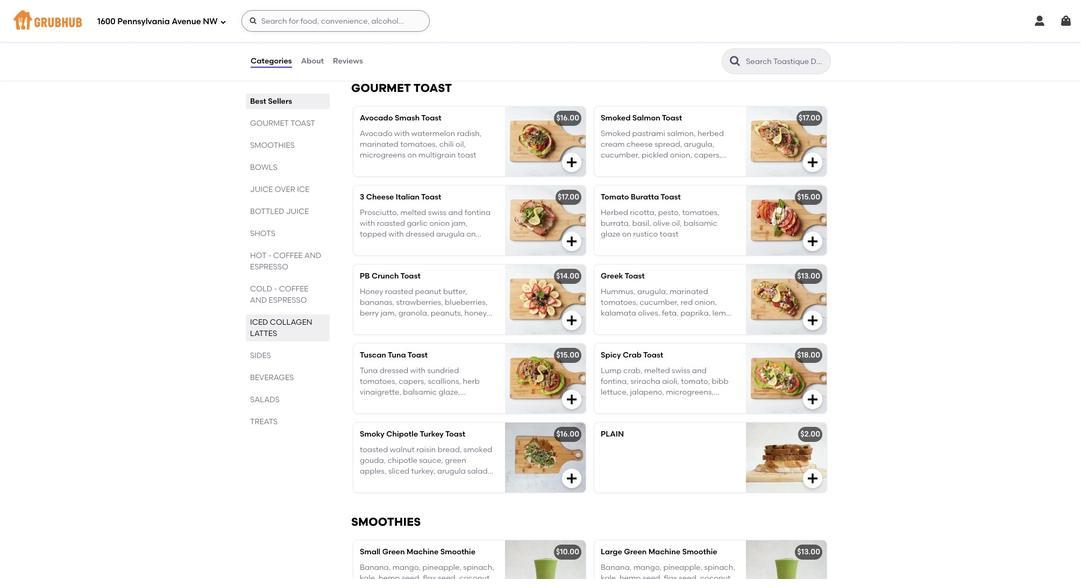 Task type: describe. For each thing, give the bounding box(es) containing it.
tomato
[[601, 193, 629, 202]]

toast for tuscan tuna toast
[[408, 351, 428, 360]]

flax for small green machine smoothie
[[423, 574, 436, 580]]

tomato buratta toast
[[601, 193, 681, 202]]

pennsylvania
[[118, 16, 170, 26]]

beverages
[[250, 374, 294, 383]]

coffee for hot
[[273, 251, 303, 260]]

plain
[[601, 430, 624, 439]]

hot - coffee and espresso tab
[[250, 250, 326, 273]]

juice over ice tab
[[250, 184, 326, 195]]

pesto,
[[659, 208, 681, 217]]

Search for food, convenience, alcohol... search field
[[241, 10, 430, 32]]

tomato,
[[681, 377, 710, 386]]

toasty
[[601, 162, 624, 171]]

fontina
[[465, 208, 491, 217]]

red
[[681, 298, 693, 307]]

smoked for smoked pastrami salmon, herbed cream cheese spread, arugula, cucumber, pickled onion, capers, toasty seasoning, microgreens, lemon wedge on sourdough toast
[[601, 129, 631, 138]]

capers,
[[695, 151, 722, 160]]

svg image for lump crab, melted swiss and fontina, sriracha aioli, tomato, bibb lettuce, jalapeno, microgreens, lemon twish on rustico toast
[[807, 394, 820, 407]]

bottled juice
[[250, 207, 309, 216]]

- for cold
[[274, 285, 277, 294]]

green for small
[[382, 548, 405, 557]]

apples,
[[360, 467, 387, 476]]

sides tab
[[250, 350, 326, 362]]

swiss inside the prosciutto, melted swiss and fontina with roasted garlic onion jam, topped with dressed arugula on jalapeno cheddar toast
[[428, 208, 447, 217]]

green for large
[[624, 548, 647, 557]]

toast for avocado smash toast
[[422, 114, 442, 123]]

iced
[[250, 318, 268, 327]]

svg image for coffee, banana, date, almond milk
[[567, 40, 580, 53]]

smoked pastrami salmon, herbed cream cheese spread, arugula, cucumber, pickled onion, capers, toasty seasoning, microgreens, lemon wedge on sourdough toast
[[601, 129, 724, 182]]

toast inside herbed ricotta, pesto, tomatoes, burrata, basil, olive oil, balsamic glaze on rustico toast
[[660, 230, 679, 239]]

large green machine smoothie image
[[746, 541, 827, 580]]

$14.00
[[557, 272, 580, 281]]

mango, for large
[[634, 563, 662, 572]]

herbed ricotta, pesto, tomatoes, burrata, basil, olive oil, balsamic glaze on rustico toast
[[601, 208, 720, 239]]

microgreens, inside lump crab, melted swiss and fontina, sriracha aioli, tomato, bibb lettuce, jalapeno, microgreens, lemon twish on rustico toast
[[666, 388, 714, 397]]

bibb
[[712, 377, 729, 386]]

kale, for large
[[601, 574, 618, 580]]

spread,
[[655, 140, 683, 149]]

prosciutto,
[[360, 208, 399, 217]]

$15.00 for tomato buratta toast
[[798, 193, 821, 202]]

large iced brew smoothie image
[[506, 0, 587, 60]]

pastrami
[[633, 129, 666, 138]]

svg image for tuscan tuna toast image
[[566, 394, 579, 407]]

onion, inside "hummus, arugula, marinated tomatoes, cucumber, red onion, kalamata olives, feta, paprika, lemon wedge on rustico toast"
[[695, 298, 717, 307]]

$16.00 for avocado with watermelon radish, marinated tomatoes, chili oil, microgreens on multigrain toast
[[557, 114, 580, 123]]

reviews
[[333, 56, 363, 66]]

glaze
[[601, 230, 621, 239]]

$17.00 for prosciutto, melted swiss and fontina with roasted garlic onion jam, topped with dressed arugula on jalapeno cheddar toast
[[558, 193, 580, 202]]

svg image for herbed ricotta, pesto, tomatoes, burrata, basil, olive oil, balsamic glaze on rustico toast
[[807, 235, 820, 248]]

fontina,
[[601, 377, 629, 386]]

3 seed, from the left
[[643, 574, 663, 580]]

categories button
[[250, 42, 293, 81]]

crab
[[623, 351, 642, 360]]

basil,
[[633, 219, 652, 228]]

pb crunch toast image
[[505, 265, 586, 335]]

roasted inside the prosciutto, melted swiss and fontina with roasted garlic onion jam, topped with dressed arugula on jalapeno cheddar toast
[[377, 219, 405, 228]]

greek toast
[[601, 272, 645, 281]]

large
[[601, 548, 623, 557]]

1 seed, from the left
[[402, 574, 421, 580]]

honey roasted peanut butter, bananas, strawberries, blueberries, berry jam, granola, peanuts, honey drizzle, mint on walnut raisin toast
[[360, 287, 488, 329]]

lattes
[[250, 329, 277, 339]]

marinated inside avocado with watermelon radish, marinated tomatoes, chili oil, microgreens on multigrain toast
[[360, 140, 399, 149]]

smoothie for large green machine smoothie
[[683, 548, 718, 557]]

4 seed, from the left
[[679, 574, 699, 580]]

toast inside tab
[[291, 119, 315, 128]]

toasted walnut raisin bread, smoked gouda, chipotle sauce, green apples, sliced turkey, arugula salad, toasted walnuts, topped with microgreens
[[360, 445, 493, 498]]

arugula inside toasted walnut raisin bread, smoked gouda, chipotle sauce, green apples, sliced turkey, arugula salad, toasted walnuts, topped with microgreens
[[437, 467, 466, 476]]

date,
[[420, 15, 439, 24]]

about
[[301, 56, 324, 66]]

drizzle,
[[360, 320, 385, 329]]

2 toasted from the top
[[360, 478, 388, 487]]

mango, for small
[[393, 563, 421, 572]]

peanut
[[415, 287, 442, 296]]

with up the cheddar
[[389, 230, 404, 239]]

categories
[[251, 56, 292, 66]]

small green machine smoothie
[[360, 548, 476, 557]]

iced collagen lattes tab
[[250, 317, 326, 340]]

with inside avocado with watermelon radish, marinated tomatoes, chili oil, microgreens on multigrain toast
[[395, 129, 410, 138]]

avocado with watermelon radish, marinated tomatoes, chili oil, microgreens on multigrain toast
[[360, 129, 482, 160]]

toast up bread,
[[446, 430, 466, 439]]

cream
[[601, 140, 625, 149]]

hummus, arugula, marinated tomatoes, cucumber, red onion, kalamata olives, feta, paprika, lemon wedge on rustico toast
[[601, 287, 736, 329]]

swiss inside lump crab, melted swiss and fontina, sriracha aioli, tomato, bibb lettuce, jalapeno, microgreens, lemon twish on rustico toast
[[672, 366, 691, 375]]

chili
[[440, 140, 454, 149]]

twish
[[626, 399, 645, 408]]

3 cheese italian toast image
[[505, 186, 586, 256]]

hot
[[250, 251, 267, 260]]

onion, inside smoked pastrami salmon, herbed cream cheese spread, arugula, cucumber, pickled onion, capers, toasty seasoning, microgreens, lemon wedge on sourdough toast
[[670, 151, 693, 160]]

strawberries,
[[396, 298, 443, 307]]

smoked for smoked salmon toast
[[601, 114, 631, 123]]

bowls tab
[[250, 162, 326, 173]]

1600 pennsylvania avenue nw
[[97, 16, 218, 26]]

sauce,
[[419, 456, 443, 465]]

3
[[360, 193, 365, 202]]

microgreens, inside smoked pastrami salmon, herbed cream cheese spread, arugula, cucumber, pickled onion, capers, toasty seasoning, microgreens, lemon wedge on sourdough toast
[[667, 162, 714, 171]]

topped inside the prosciutto, melted swiss and fontina with roasted garlic onion jam, topped with dressed arugula on jalapeno cheddar toast
[[360, 230, 387, 239]]

turkey
[[420, 430, 444, 439]]

herbed
[[698, 129, 724, 138]]

lump crab, melted swiss and fontina, sriracha aioli, tomato, bibb lettuce, jalapeno, microgreens, lemon twish on rustico toast
[[601, 366, 729, 408]]

with inside toasted walnut raisin bread, smoked gouda, chipotle sauce, green apples, sliced turkey, arugula salad, toasted walnuts, topped with microgreens
[[451, 478, 466, 487]]

sellers
[[268, 97, 292, 106]]

bread,
[[438, 445, 462, 455]]

walnut inside toasted walnut raisin bread, smoked gouda, chipotle sauce, green apples, sliced turkey, arugula salad, toasted walnuts, topped with microgreens
[[390, 445, 415, 455]]

spinach, for small green machine smoothie
[[464, 563, 495, 572]]

1600
[[97, 16, 116, 26]]

granola,
[[399, 309, 429, 318]]

plain image
[[746, 423, 827, 493]]

espresso for hot
[[250, 263, 288, 272]]

and for cold - coffee and espresso
[[250, 296, 267, 305]]

tomatoes, inside avocado with watermelon radish, marinated tomatoes, chili oil, microgreens on multigrain toast
[[401, 140, 438, 149]]

chipotle
[[387, 430, 418, 439]]

smoky chipotle turkey toast
[[360, 430, 466, 439]]

espresso for cold
[[269, 296, 307, 305]]

balsamic
[[684, 219, 718, 228]]

toast inside the prosciutto, melted swiss and fontina with roasted garlic onion jam, topped with dressed arugula on jalapeno cheddar toast
[[427, 241, 446, 250]]

tuscan tuna toast
[[360, 351, 428, 360]]

rustico inside "hummus, arugula, marinated tomatoes, cucumber, red onion, kalamata olives, feta, paprika, lemon wedge on rustico toast"
[[639, 320, 664, 329]]

radish,
[[457, 129, 482, 138]]

marinated inside "hummus, arugula, marinated tomatoes, cucumber, red onion, kalamata olives, feta, paprika, lemon wedge on rustico toast"
[[670, 287, 709, 296]]

gourmet toast tab
[[250, 118, 326, 129]]

jalapeno,
[[631, 388, 665, 397]]

almond
[[441, 15, 469, 24]]

1 horizontal spatial gourmet
[[351, 81, 411, 95]]

toast up hummus,
[[625, 272, 645, 281]]

pineapple, for large green machine smoothie
[[664, 563, 703, 572]]

1 horizontal spatial gourmet toast
[[351, 81, 452, 95]]

smash
[[395, 114, 420, 123]]

on inside avocado with watermelon radish, marinated tomatoes, chili oil, microgreens on multigrain toast
[[408, 151, 417, 160]]

coffee for cold
[[279, 285, 309, 294]]

salmon
[[633, 114, 661, 123]]

arugula, inside smoked pastrami salmon, herbed cream cheese spread, arugula, cucumber, pickled onion, capers, toasty seasoning, microgreens, lemon wedge on sourdough toast
[[684, 140, 715, 149]]

banana, for large
[[601, 563, 632, 572]]

toast for smoked salmon toast
[[662, 114, 682, 123]]

1 vertical spatial smoothies
[[351, 516, 421, 529]]

avocado for avocado smash toast
[[360, 114, 393, 123]]

collagen
[[270, 318, 313, 327]]

juice over ice
[[250, 185, 310, 194]]

on inside lump crab, melted swiss and fontina, sriracha aioli, tomato, bibb lettuce, jalapeno, microgreens, lemon twish on rustico toast
[[646, 399, 656, 408]]

shots tab
[[250, 228, 326, 239]]

lump
[[601, 366, 622, 375]]

turkey,
[[412, 467, 436, 476]]

chipotle
[[388, 456, 418, 465]]

hummus,
[[601, 287, 636, 296]]

reviews button
[[333, 42, 364, 81]]

svg image for smoky chipotle turkey toast image
[[566, 473, 579, 486]]

microgreens inside avocado with watermelon radish, marinated tomatoes, chili oil, microgreens on multigrain toast
[[360, 151, 406, 160]]

smoothie for small green machine smoothie
[[441, 548, 476, 557]]

coffee,
[[359, 15, 386, 24]]

avenue
[[172, 16, 201, 26]]

cold - coffee and espresso tab
[[250, 284, 326, 306]]

best sellers
[[250, 97, 292, 106]]

$18.00
[[798, 351, 821, 360]]

jalapeno
[[360, 241, 392, 250]]

flax for large green machine smoothie
[[664, 574, 678, 580]]



Task type: vqa. For each thing, say whether or not it's contained in the screenshot.
Cold - Coffee And Espresso tab
yes



Task type: locate. For each thing, give the bounding box(es) containing it.
2 $13.00 from the top
[[798, 548, 821, 557]]

1 horizontal spatial tomatoes,
[[601, 298, 638, 307]]

microgreens down avocado smash toast
[[360, 151, 406, 160]]

sourdough
[[664, 173, 703, 182]]

tomatoes, inside herbed ricotta, pesto, tomatoes, burrata, basil, olive oil, balsamic glaze on rustico toast
[[683, 208, 720, 217]]

1 vertical spatial smoked
[[601, 129, 631, 138]]

with down avocado smash toast
[[395, 129, 410, 138]]

0 vertical spatial -
[[268, 251, 272, 260]]

cucumber,
[[601, 151, 640, 160], [640, 298, 679, 307]]

0 horizontal spatial onion,
[[670, 151, 693, 160]]

coffee inside cold - coffee and espresso
[[279, 285, 309, 294]]

1 microgreens from the top
[[360, 151, 406, 160]]

with down prosciutto,
[[360, 219, 375, 228]]

toast right the italian
[[421, 193, 442, 202]]

0 horizontal spatial green
[[382, 548, 405, 557]]

$10.00
[[556, 548, 580, 557]]

toast inside smoked pastrami salmon, herbed cream cheese spread, arugula, cucumber, pickled onion, capers, toasty seasoning, microgreens, lemon wedge on sourdough toast
[[705, 173, 723, 182]]

with down "green"
[[451, 478, 466, 487]]

espresso inside hot - coffee and espresso
[[250, 263, 288, 272]]

shots
[[250, 229, 276, 238]]

svg image for honey roasted peanut butter, bananas, strawberries, blueberries, berry jam, granola, peanuts, honey drizzle, mint on walnut raisin toast
[[566, 314, 579, 327]]

swiss up aioli,
[[672, 366, 691, 375]]

svg image for 3 cheese italian toast image in the top of the page
[[566, 235, 579, 248]]

toast down capers,
[[705, 173, 723, 182]]

0 vertical spatial oil,
[[456, 140, 466, 149]]

coffee down hot - coffee and espresso tab
[[279, 285, 309, 294]]

1 horizontal spatial onion,
[[695, 298, 717, 307]]

and down shots tab
[[305, 251, 321, 260]]

rustico inside herbed ricotta, pesto, tomatoes, burrata, basil, olive oil, balsamic glaze on rustico toast
[[634, 230, 658, 239]]

1 green from the left
[[382, 548, 405, 557]]

0 horizontal spatial marinated
[[360, 140, 399, 149]]

0 vertical spatial wedge
[[626, 173, 651, 182]]

toast inside avocado with watermelon radish, marinated tomatoes, chili oil, microgreens on multigrain toast
[[458, 151, 477, 160]]

1 vertical spatial $17.00
[[558, 193, 580, 202]]

espresso inside cold - coffee and espresso
[[269, 296, 307, 305]]

0 vertical spatial coffee
[[273, 251, 303, 260]]

toast for tomato buratta toast
[[661, 193, 681, 202]]

walnut inside honey roasted peanut butter, bananas, strawberries, blueberries, berry jam, granola, peanuts, honey drizzle, mint on walnut raisin toast
[[416, 320, 441, 329]]

0 vertical spatial walnut
[[416, 320, 441, 329]]

bowls
[[250, 163, 278, 172]]

1 horizontal spatial arugula,
[[684, 140, 715, 149]]

toast
[[458, 151, 477, 160], [705, 173, 723, 182], [660, 230, 679, 239], [427, 241, 446, 250], [464, 320, 483, 329], [665, 320, 684, 329], [684, 399, 703, 408]]

1 pineapple, from the left
[[423, 563, 462, 572]]

2 smoothie from the left
[[683, 548, 718, 557]]

spicy crab toast
[[601, 351, 664, 360]]

marinated down avocado smash toast
[[360, 140, 399, 149]]

green
[[445, 456, 466, 465]]

1 vertical spatial rustico
[[639, 320, 664, 329]]

cucumber, down cream
[[601, 151, 640, 160]]

gourmet up avocado smash toast
[[351, 81, 411, 95]]

and down cold
[[250, 296, 267, 305]]

arugula, up olives,
[[638, 287, 668, 296]]

smoked inside smoked pastrami salmon, herbed cream cheese spread, arugula, cucumber, pickled onion, capers, toasty seasoning, microgreens, lemon wedge on sourdough toast
[[601, 129, 631, 138]]

small green machine smoothie image
[[505, 541, 586, 580]]

1 smoked from the top
[[601, 114, 631, 123]]

oil, down 'pesto,'
[[672, 219, 682, 228]]

coffee inside hot - coffee and espresso
[[273, 251, 303, 260]]

toast down tomato,
[[684, 399, 703, 408]]

0 vertical spatial and
[[305, 251, 321, 260]]

0 vertical spatial $17.00
[[799, 114, 821, 123]]

roasted down the pb crunch toast
[[385, 287, 413, 296]]

2 pineapple, from the left
[[664, 563, 703, 572]]

smoothies tab
[[250, 140, 326, 151]]

avocado down avocado smash toast
[[360, 129, 393, 138]]

0 vertical spatial jam,
[[452, 219, 468, 228]]

jam, inside honey roasted peanut butter, bananas, strawberries, blueberries, berry jam, granola, peanuts, honey drizzle, mint on walnut raisin toast
[[381, 309, 397, 318]]

0 vertical spatial gourmet
[[351, 81, 411, 95]]

swiss up onion
[[428, 208, 447, 217]]

2 microgreens from the top
[[360, 489, 406, 498]]

0 horizontal spatial gourmet toast
[[250, 119, 315, 128]]

toast up smash
[[414, 81, 452, 95]]

and up onion
[[449, 208, 463, 217]]

avocado left smash
[[360, 114, 393, 123]]

toast down best sellers tab
[[291, 119, 315, 128]]

raisin inside toasted walnut raisin bread, smoked gouda, chipotle sauce, green apples, sliced turkey, arugula salad, toasted walnuts, topped with microgreens
[[417, 445, 436, 455]]

on down seasoning,
[[652, 173, 662, 182]]

small
[[360, 548, 381, 557]]

bottled juice tab
[[250, 206, 326, 217]]

1 horizontal spatial jam,
[[452, 219, 468, 228]]

beverages tab
[[250, 372, 326, 384]]

1 vertical spatial swiss
[[672, 366, 691, 375]]

0 vertical spatial $15.00
[[798, 193, 821, 202]]

gourmet toast up avocado smash toast
[[351, 81, 452, 95]]

1 spinach, from the left
[[464, 563, 495, 572]]

milk
[[471, 15, 486, 24]]

hemp for large
[[620, 574, 641, 580]]

1 hemp from the left
[[379, 574, 400, 580]]

toast up peanut
[[401, 272, 421, 281]]

mango, down "small green machine smoothie"
[[393, 563, 421, 572]]

olives,
[[638, 309, 661, 318]]

1 horizontal spatial hemp
[[620, 574, 641, 580]]

0 horizontal spatial pineapple,
[[423, 563, 462, 572]]

oil, inside avocado with watermelon radish, marinated tomatoes, chili oil, microgreens on multigrain toast
[[456, 140, 466, 149]]

0 horizontal spatial kale,
[[360, 574, 377, 580]]

arugula, up capers,
[[684, 140, 715, 149]]

toast down the radish,
[[458, 151, 477, 160]]

sliced
[[389, 467, 410, 476]]

1 smoothie from the left
[[441, 548, 476, 557]]

walnuts,
[[390, 478, 420, 487]]

2 green from the left
[[624, 548, 647, 557]]

cheese
[[366, 193, 394, 202]]

0 horizontal spatial $17.00
[[558, 193, 580, 202]]

1 vertical spatial arugula,
[[638, 287, 668, 296]]

and up tomato,
[[693, 366, 707, 375]]

banana, down small
[[360, 563, 391, 572]]

rustico down olives,
[[639, 320, 664, 329]]

microgreens down apples,
[[360, 489, 406, 498]]

about button
[[301, 42, 325, 81]]

arugula inside the prosciutto, melted swiss and fontina with roasted garlic onion jam, topped with dressed arugula on jalapeno cheddar toast
[[436, 230, 465, 239]]

1 vertical spatial avocado
[[360, 129, 393, 138]]

1 horizontal spatial machine
[[649, 548, 681, 557]]

cold - coffee and espresso
[[250, 285, 309, 305]]

smoothies
[[250, 141, 295, 150], [351, 516, 421, 529]]

svg image for avocado smash toast image
[[566, 156, 579, 169]]

$16.00
[[557, 114, 580, 123], [557, 430, 580, 439]]

1 horizontal spatial and
[[305, 251, 321, 260]]

bottled
[[250, 207, 284, 216]]

- for hot
[[268, 251, 272, 260]]

tomatoes, up balsamic
[[683, 208, 720, 217]]

on down jalapeno,
[[646, 399, 656, 408]]

0 horizontal spatial jam,
[[381, 309, 397, 318]]

1 horizontal spatial juice
[[286, 207, 309, 216]]

pb
[[360, 272, 370, 281]]

svg image for hummus, arugula, marinated tomatoes, cucumber, red onion, kalamata olives, feta, paprika, lemon wedge on rustico toast
[[807, 314, 820, 327]]

1 vertical spatial $16.00
[[557, 430, 580, 439]]

0 vertical spatial lemon
[[601, 173, 624, 182]]

spicy
[[601, 351, 621, 360]]

1 vertical spatial microgreens
[[360, 489, 406, 498]]

salad,
[[468, 467, 490, 476]]

2 machine from the left
[[649, 548, 681, 557]]

espresso up collagen
[[269, 296, 307, 305]]

microgreens, up sourdough
[[667, 162, 714, 171]]

1 mango, from the left
[[393, 563, 421, 572]]

0 vertical spatial onion,
[[670, 151, 693, 160]]

1 vertical spatial lemon
[[713, 309, 736, 318]]

lemon down toasty
[[601, 173, 624, 182]]

1 horizontal spatial swiss
[[672, 366, 691, 375]]

0 vertical spatial roasted
[[377, 219, 405, 228]]

1 horizontal spatial flax
[[664, 574, 678, 580]]

hemp down small
[[379, 574, 400, 580]]

toast inside "hummus, arugula, marinated tomatoes, cucumber, red onion, kalamata olives, feta, paprika, lemon wedge on rustico toast"
[[665, 320, 684, 329]]

1 vertical spatial arugula
[[437, 467, 466, 476]]

mango,
[[393, 563, 421, 572], [634, 563, 662, 572]]

banana, mango, pineapple, spinach, kale, hemp seed, flax seed, coconu down "small green machine smoothie"
[[360, 563, 495, 580]]

rustico down aioli,
[[658, 399, 682, 408]]

on left the 'multigrain'
[[408, 151, 417, 160]]

1 vertical spatial -
[[274, 285, 277, 294]]

berry
[[360, 309, 379, 318]]

marinated up red
[[670, 287, 709, 296]]

1 horizontal spatial walnut
[[416, 320, 441, 329]]

tomatoes, inside "hummus, arugula, marinated tomatoes, cucumber, red onion, kalamata olives, feta, paprika, lemon wedge on rustico toast"
[[601, 298, 638, 307]]

green right small
[[382, 548, 405, 557]]

1 $16.00 from the top
[[557, 114, 580, 123]]

roasted inside honey roasted peanut butter, bananas, strawberries, blueberries, berry jam, granola, peanuts, honey drizzle, mint on walnut raisin toast
[[385, 287, 413, 296]]

prosciutto, melted swiss and fontina with roasted garlic onion jam, topped with dressed arugula on jalapeno cheddar toast
[[360, 208, 491, 250]]

on inside the prosciutto, melted swiss and fontina with roasted garlic onion jam, topped with dressed arugula on jalapeno cheddar toast
[[467, 230, 476, 239]]

cucumber, up olives,
[[640, 298, 679, 307]]

1 horizontal spatial smoothies
[[351, 516, 421, 529]]

main navigation navigation
[[0, 0, 1082, 42]]

0 vertical spatial $13.00
[[798, 272, 821, 281]]

2 seed, from the left
[[438, 574, 458, 580]]

tuscan
[[360, 351, 386, 360]]

burrata,
[[601, 219, 631, 228]]

wedge down kalamata
[[601, 320, 626, 329]]

0 vertical spatial swiss
[[428, 208, 447, 217]]

toast up salmon,
[[662, 114, 682, 123]]

spinach, for large green machine smoothie
[[705, 563, 736, 572]]

toast down dressed
[[427, 241, 446, 250]]

lemon inside smoked pastrami salmon, herbed cream cheese spread, arugula, cucumber, pickled onion, capers, toasty seasoning, microgreens, lemon wedge on sourdough toast
[[601, 173, 624, 182]]

- inside cold - coffee and espresso
[[274, 285, 277, 294]]

coffee down shots tab
[[273, 251, 303, 260]]

oil, down the radish,
[[456, 140, 466, 149]]

juice down 'ice'
[[286, 207, 309, 216]]

0 horizontal spatial juice
[[250, 185, 273, 194]]

0 horizontal spatial hemp
[[379, 574, 400, 580]]

avocado smash toast image
[[505, 107, 586, 177]]

smoothies up small
[[351, 516, 421, 529]]

kale, for small
[[360, 574, 377, 580]]

garlic
[[407, 219, 428, 228]]

gourmet down best sellers
[[250, 119, 289, 128]]

tomatoes, for $17.00
[[683, 208, 720, 217]]

oil, inside herbed ricotta, pesto, tomatoes, burrata, basil, olive oil, balsamic glaze on rustico toast
[[672, 219, 682, 228]]

avocado inside avocado with watermelon radish, marinated tomatoes, chili oil, microgreens on multigrain toast
[[360, 129, 393, 138]]

0 horizontal spatial -
[[268, 251, 272, 260]]

0 vertical spatial smoked
[[601, 114, 631, 123]]

cheddar
[[394, 241, 425, 250]]

green right large
[[624, 548, 647, 557]]

paprika,
[[681, 309, 711, 318]]

on down burrata,
[[623, 230, 632, 239]]

2 avocado from the top
[[360, 129, 393, 138]]

topped down turkey,
[[422, 478, 449, 487]]

1 vertical spatial $13.00
[[798, 548, 821, 557]]

$13.00 for banana, mango, pineapple, spinach, kale, hemp seed, flax seed, coconu
[[798, 548, 821, 557]]

green
[[382, 548, 405, 557], [624, 548, 647, 557]]

rustico down basil,
[[634, 230, 658, 239]]

1 horizontal spatial and
[[693, 366, 707, 375]]

mango, down large green machine smoothie
[[634, 563, 662, 572]]

smoothie
[[441, 548, 476, 557], [683, 548, 718, 557]]

on down granola,
[[405, 320, 414, 329]]

and inside cold - coffee and espresso
[[250, 296, 267, 305]]

microgreens inside toasted walnut raisin bread, smoked gouda, chipotle sauce, green apples, sliced turkey, arugula salad, toasted walnuts, topped with microgreens
[[360, 489, 406, 498]]

coffee
[[273, 251, 303, 260], [279, 285, 309, 294]]

and inside lump crab, melted swiss and fontina, sriracha aioli, tomato, bibb lettuce, jalapeno, microgreens, lemon twish on rustico toast
[[693, 366, 707, 375]]

$13.00 for hummus, arugula, marinated tomatoes, cucumber, red onion, kalamata olives, feta, paprika, lemon wedge on rustico toast
[[798, 272, 821, 281]]

1 vertical spatial wedge
[[601, 320, 626, 329]]

$17.00 for smoked pastrami salmon, herbed cream cheese spread, arugula, cucumber, pickled onion, capers, toasty seasoning, microgreens, lemon wedge on sourdough toast
[[799, 114, 821, 123]]

svg image
[[1034, 15, 1047, 27], [1060, 15, 1073, 27], [566, 156, 579, 169], [566, 235, 579, 248], [566, 394, 579, 407], [566, 473, 579, 486], [807, 473, 820, 486]]

toast right crab
[[644, 351, 664, 360]]

toasted
[[360, 445, 388, 455], [360, 478, 388, 487]]

jam, inside the prosciutto, melted swiss and fontina with roasted garlic onion jam, topped with dressed arugula on jalapeno cheddar toast
[[452, 219, 468, 228]]

roasted down prosciutto,
[[377, 219, 405, 228]]

machine right small
[[407, 548, 439, 557]]

1 horizontal spatial spinach,
[[705, 563, 736, 572]]

tomatoes, down watermelon
[[401, 140, 438, 149]]

$15.00
[[798, 193, 821, 202], [557, 351, 580, 360]]

rustico inside lump crab, melted swiss and fontina, sriracha aioli, tomato, bibb lettuce, jalapeno, microgreens, lemon twish on rustico toast
[[658, 399, 682, 408]]

1 horizontal spatial mango,
[[634, 563, 662, 572]]

sides
[[250, 351, 271, 361]]

mint
[[387, 320, 403, 329]]

walnut down granola,
[[416, 320, 441, 329]]

banana, for small
[[360, 563, 391, 572]]

lemon inside lump crab, melted swiss and fontina, sriracha aioli, tomato, bibb lettuce, jalapeno, microgreens, lemon twish on rustico toast
[[601, 399, 624, 408]]

search icon image
[[729, 55, 742, 68]]

1 $13.00 from the top
[[798, 272, 821, 281]]

svg image
[[249, 17, 258, 25], [220, 19, 226, 25], [567, 40, 580, 53], [807, 156, 820, 169], [807, 235, 820, 248], [566, 314, 579, 327], [807, 314, 820, 327], [807, 394, 820, 407]]

2 vertical spatial rustico
[[658, 399, 682, 408]]

0 horizontal spatial smoothies
[[250, 141, 295, 150]]

microgreens,
[[667, 162, 714, 171], [666, 388, 714, 397]]

1 vertical spatial cucumber,
[[640, 298, 679, 307]]

and inside the prosciutto, melted swiss and fontina with roasted garlic onion jam, topped with dressed arugula on jalapeno cheddar toast
[[449, 208, 463, 217]]

1 horizontal spatial smoothie
[[683, 548, 718, 557]]

smoothies up bowls
[[250, 141, 295, 150]]

arugula down onion
[[436, 230, 465, 239]]

1 horizontal spatial melted
[[645, 366, 670, 375]]

1 toasted from the top
[[360, 445, 388, 455]]

tomatoes,
[[401, 140, 438, 149], [683, 208, 720, 217], [601, 298, 638, 307]]

pineapple, for small green machine smoothie
[[423, 563, 462, 572]]

machine right large
[[649, 548, 681, 557]]

arugula, inside "hummus, arugula, marinated tomatoes, cucumber, red onion, kalamata olives, feta, paprika, lemon wedge on rustico toast"
[[638, 287, 668, 296]]

toast inside honey roasted peanut butter, bananas, strawberries, blueberries, berry jam, granola, peanuts, honey drizzle, mint on walnut raisin toast
[[464, 320, 483, 329]]

pineapple, down "small green machine smoothie"
[[423, 563, 462, 572]]

1 horizontal spatial $15.00
[[798, 193, 821, 202]]

wedge inside smoked pastrami salmon, herbed cream cheese spread, arugula, cucumber, pickled onion, capers, toasty seasoning, microgreens, lemon wedge on sourdough toast
[[626, 173, 651, 182]]

2 vertical spatial tomatoes,
[[601, 298, 638, 307]]

1 flax from the left
[[423, 574, 436, 580]]

0 horizontal spatial banana,
[[360, 563, 391, 572]]

1 horizontal spatial banana, mango, pineapple, spinach, kale, hemp seed, flax seed, coconu
[[601, 563, 736, 580]]

1 horizontal spatial $17.00
[[799, 114, 821, 123]]

pineapple,
[[423, 563, 462, 572], [664, 563, 703, 572]]

0 vertical spatial gourmet toast
[[351, 81, 452, 95]]

pineapple, down large green machine smoothie
[[664, 563, 703, 572]]

seed,
[[402, 574, 421, 580], [438, 574, 458, 580], [643, 574, 663, 580], [679, 574, 699, 580]]

machine
[[407, 548, 439, 557], [649, 548, 681, 557]]

toast right tuna
[[408, 351, 428, 360]]

nw
[[203, 16, 218, 26]]

italian
[[396, 193, 420, 202]]

0 horizontal spatial flax
[[423, 574, 436, 580]]

banana,
[[360, 563, 391, 572], [601, 563, 632, 572]]

banana, mango, pineapple, spinach, kale, hemp seed, flax seed, coconu for large
[[601, 563, 736, 580]]

1 vertical spatial roasted
[[385, 287, 413, 296]]

topped inside toasted walnut raisin bread, smoked gouda, chipotle sauce, green apples, sliced turkey, arugula salad, toasted walnuts, topped with microgreens
[[422, 478, 449, 487]]

with
[[395, 129, 410, 138], [360, 219, 375, 228], [389, 230, 404, 239], [451, 478, 466, 487]]

svg image for smoked pastrami salmon, herbed cream cheese spread, arugula, cucumber, pickled onion, capers, toasty seasoning, microgreens, lemon wedge on sourdough toast
[[807, 156, 820, 169]]

wedge inside "hummus, arugula, marinated tomatoes, cucumber, red onion, kalamata olives, feta, paprika, lemon wedge on rustico toast"
[[601, 320, 626, 329]]

0 vertical spatial toast
[[414, 81, 452, 95]]

0 vertical spatial melted
[[401, 208, 427, 217]]

1 vertical spatial jam,
[[381, 309, 397, 318]]

smoked
[[464, 445, 493, 455]]

banana, mango, pineapple, spinach, kale, hemp seed, flax seed, coconu for small
[[360, 563, 495, 580]]

tomatoes, for $14.00
[[601, 298, 638, 307]]

gourmet toast inside gourmet toast tab
[[250, 119, 315, 128]]

0 vertical spatial microgreens,
[[667, 162, 714, 171]]

smoky chipotle turkey toast image
[[505, 423, 586, 493]]

2 banana, from the left
[[601, 563, 632, 572]]

treats tab
[[250, 417, 326, 428]]

0 horizontal spatial machine
[[407, 548, 439, 557]]

0 horizontal spatial topped
[[360, 230, 387, 239]]

0 horizontal spatial swiss
[[428, 208, 447, 217]]

raisin inside honey roasted peanut butter, bananas, strawberries, blueberries, berry jam, granola, peanuts, honey drizzle, mint on walnut raisin toast
[[443, 320, 462, 329]]

melted inside lump crab, melted swiss and fontina, sriracha aioli, tomato, bibb lettuce, jalapeno, microgreens, lemon twish on rustico toast
[[645, 366, 670, 375]]

gourmet toast
[[351, 81, 452, 95], [250, 119, 315, 128]]

1 horizontal spatial toast
[[414, 81, 452, 95]]

$15.00 for tuscan tuna toast
[[557, 351, 580, 360]]

toast for pb crunch toast
[[401, 272, 421, 281]]

1 banana, from the left
[[360, 563, 391, 572]]

hemp
[[379, 574, 400, 580], [620, 574, 641, 580]]

salads tab
[[250, 394, 326, 406]]

and for hot - coffee and espresso
[[305, 251, 321, 260]]

toast down olive
[[660, 230, 679, 239]]

marinated
[[360, 140, 399, 149], [670, 287, 709, 296]]

gourmet toast down sellers
[[250, 119, 315, 128]]

on inside "hummus, arugula, marinated tomatoes, cucumber, red onion, kalamata olives, feta, paprika, lemon wedge on rustico toast"
[[628, 320, 637, 329]]

treats
[[250, 418, 278, 427]]

1 horizontal spatial topped
[[422, 478, 449, 487]]

melted up garlic
[[401, 208, 427, 217]]

smoothies inside tab
[[250, 141, 295, 150]]

svg image for the plain image
[[807, 473, 820, 486]]

jam, right onion
[[452, 219, 468, 228]]

on inside herbed ricotta, pesto, tomatoes, burrata, basil, olive oil, balsamic glaze on rustico toast
[[623, 230, 632, 239]]

1 avocado from the top
[[360, 114, 393, 123]]

crunch
[[372, 272, 399, 281]]

$16.00 for toasted walnut raisin bread, smoked gouda, chipotle sauce, green apples, sliced turkey, arugula salad, toasted walnuts, topped with microgreens
[[557, 430, 580, 439]]

toast for spicy crab toast
[[644, 351, 664, 360]]

espresso
[[250, 263, 288, 272], [269, 296, 307, 305]]

juice down bowls
[[250, 185, 273, 194]]

banana, mango, pineapple, spinach, kale, hemp seed, flax seed, coconu down large green machine smoothie
[[601, 563, 736, 580]]

melted up sriracha
[[645, 366, 670, 375]]

1 microgreens, from the top
[[667, 162, 714, 171]]

spicy crab toast image
[[746, 344, 827, 414]]

best sellers tab
[[250, 96, 326, 107]]

tomato buratta toast image
[[746, 186, 827, 256]]

machine for large
[[649, 548, 681, 557]]

banana,
[[387, 15, 418, 24]]

hemp down large
[[620, 574, 641, 580]]

0 horizontal spatial tomatoes,
[[401, 140, 438, 149]]

1 banana, mango, pineapple, spinach, kale, hemp seed, flax seed, coconu from the left
[[360, 563, 495, 580]]

0 horizontal spatial spinach,
[[464, 563, 495, 572]]

melted inside the prosciutto, melted swiss and fontina with roasted garlic onion jam, topped with dressed arugula on jalapeno cheddar toast
[[401, 208, 427, 217]]

large green machine smoothie
[[601, 548, 718, 557]]

0 horizontal spatial oil,
[[456, 140, 466, 149]]

1 machine from the left
[[407, 548, 439, 557]]

topped
[[360, 230, 387, 239], [422, 478, 449, 487]]

toasted up gouda,
[[360, 445, 388, 455]]

oil, for pesto,
[[672, 219, 682, 228]]

cucumber, inside smoked pastrami salmon, herbed cream cheese spread, arugula, cucumber, pickled onion, capers, toasty seasoning, microgreens, lemon wedge on sourdough toast
[[601, 151, 640, 160]]

on inside honey roasted peanut butter, bananas, strawberries, blueberries, berry jam, granola, peanuts, honey drizzle, mint on walnut raisin toast
[[405, 320, 414, 329]]

0 horizontal spatial raisin
[[417, 445, 436, 455]]

oil, for watermelon
[[456, 140, 466, 149]]

greek toast image
[[746, 265, 827, 335]]

watermelon
[[412, 129, 456, 138]]

toast up watermelon
[[422, 114, 442, 123]]

0 horizontal spatial mango,
[[393, 563, 421, 572]]

1 vertical spatial juice
[[286, 207, 309, 216]]

0 vertical spatial arugula
[[436, 230, 465, 239]]

1 kale, from the left
[[360, 574, 377, 580]]

onion
[[430, 219, 450, 228]]

coffee, banana, date, almond milk
[[359, 15, 486, 24]]

walnut up the chipotle
[[390, 445, 415, 455]]

sriracha
[[631, 377, 661, 386]]

banana, down large
[[601, 563, 632, 572]]

smoked salmon toast image
[[746, 107, 827, 177]]

topped up jalapeno
[[360, 230, 387, 239]]

and inside hot - coffee and espresso
[[305, 251, 321, 260]]

- inside hot - coffee and espresso
[[268, 251, 272, 260]]

on down the 'fontina'
[[467, 230, 476, 239]]

kale, down large
[[601, 574, 618, 580]]

on inside smoked pastrami salmon, herbed cream cheese spread, arugula, cucumber, pickled onion, capers, toasty seasoning, microgreens, lemon wedge on sourdough toast
[[652, 173, 662, 182]]

2 mango, from the left
[[634, 563, 662, 572]]

on down kalamata
[[628, 320, 637, 329]]

gourmet inside tab
[[250, 119, 289, 128]]

Search Toastique Dupont Circle search field
[[745, 57, 828, 67]]

0 horizontal spatial toast
[[291, 119, 315, 128]]

0 vertical spatial and
[[449, 208, 463, 217]]

1 vertical spatial coffee
[[279, 285, 309, 294]]

0 horizontal spatial banana, mango, pineapple, spinach, kale, hemp seed, flax seed, coconu
[[360, 563, 495, 580]]

lemon inside "hummus, arugula, marinated tomatoes, cucumber, red onion, kalamata olives, feta, paprika, lemon wedge on rustico toast"
[[713, 309, 736, 318]]

2 flax from the left
[[664, 574, 678, 580]]

0 vertical spatial rustico
[[634, 230, 658, 239]]

toasted down apples,
[[360, 478, 388, 487]]

2 kale, from the left
[[601, 574, 618, 580]]

tuscan tuna toast image
[[505, 344, 586, 414]]

0 vertical spatial topped
[[360, 230, 387, 239]]

arugula
[[436, 230, 465, 239], [437, 467, 466, 476]]

tomatoes, up kalamata
[[601, 298, 638, 307]]

2 spinach, from the left
[[705, 563, 736, 572]]

toast up 'pesto,'
[[661, 193, 681, 202]]

toast down honey
[[464, 320, 483, 329]]

0 vertical spatial smoothies
[[250, 141, 295, 150]]

greek
[[601, 272, 623, 281]]

1 vertical spatial melted
[[645, 366, 670, 375]]

hemp for small
[[379, 574, 400, 580]]

0 horizontal spatial $15.00
[[557, 351, 580, 360]]

2 hemp from the left
[[620, 574, 641, 580]]

- right the hot
[[268, 251, 272, 260]]

lemon down the lettuce,
[[601, 399, 624, 408]]

avocado for avocado with watermelon radish, marinated tomatoes, chili oil, microgreens on multigrain toast
[[360, 129, 393, 138]]

honey
[[360, 287, 383, 296]]

1 vertical spatial and
[[693, 366, 707, 375]]

cucumber, inside "hummus, arugula, marinated tomatoes, cucumber, red onion, kalamata olives, feta, paprika, lemon wedge on rustico toast"
[[640, 298, 679, 307]]

wedge down seasoning,
[[626, 173, 651, 182]]

buratta
[[631, 193, 659, 202]]

kale, down small
[[360, 574, 377, 580]]

0 vertical spatial marinated
[[360, 140, 399, 149]]

2 $16.00 from the top
[[557, 430, 580, 439]]

espresso down the hot
[[250, 263, 288, 272]]

spinach,
[[464, 563, 495, 572], [705, 563, 736, 572]]

microgreens, down tomato,
[[666, 388, 714, 397]]

flax down large green machine smoothie
[[664, 574, 678, 580]]

1 horizontal spatial oil,
[[672, 219, 682, 228]]

toast
[[422, 114, 442, 123], [662, 114, 682, 123], [421, 193, 442, 202], [661, 193, 681, 202], [401, 272, 421, 281], [625, 272, 645, 281], [408, 351, 428, 360], [644, 351, 664, 360], [446, 430, 466, 439]]

1 vertical spatial onion,
[[695, 298, 717, 307]]

0 horizontal spatial and
[[250, 296, 267, 305]]

1 vertical spatial oil,
[[672, 219, 682, 228]]

dressed
[[406, 230, 435, 239]]

machine for small
[[407, 548, 439, 557]]

2 banana, mango, pineapple, spinach, kale, hemp seed, flax seed, coconu from the left
[[601, 563, 736, 580]]

toast inside lump crab, melted swiss and fontina, sriracha aioli, tomato, bibb lettuce, jalapeno, microgreens, lemon twish on rustico toast
[[684, 399, 703, 408]]

2 smoked from the top
[[601, 129, 631, 138]]

pb crunch toast
[[360, 272, 421, 281]]

2 microgreens, from the top
[[666, 388, 714, 397]]



